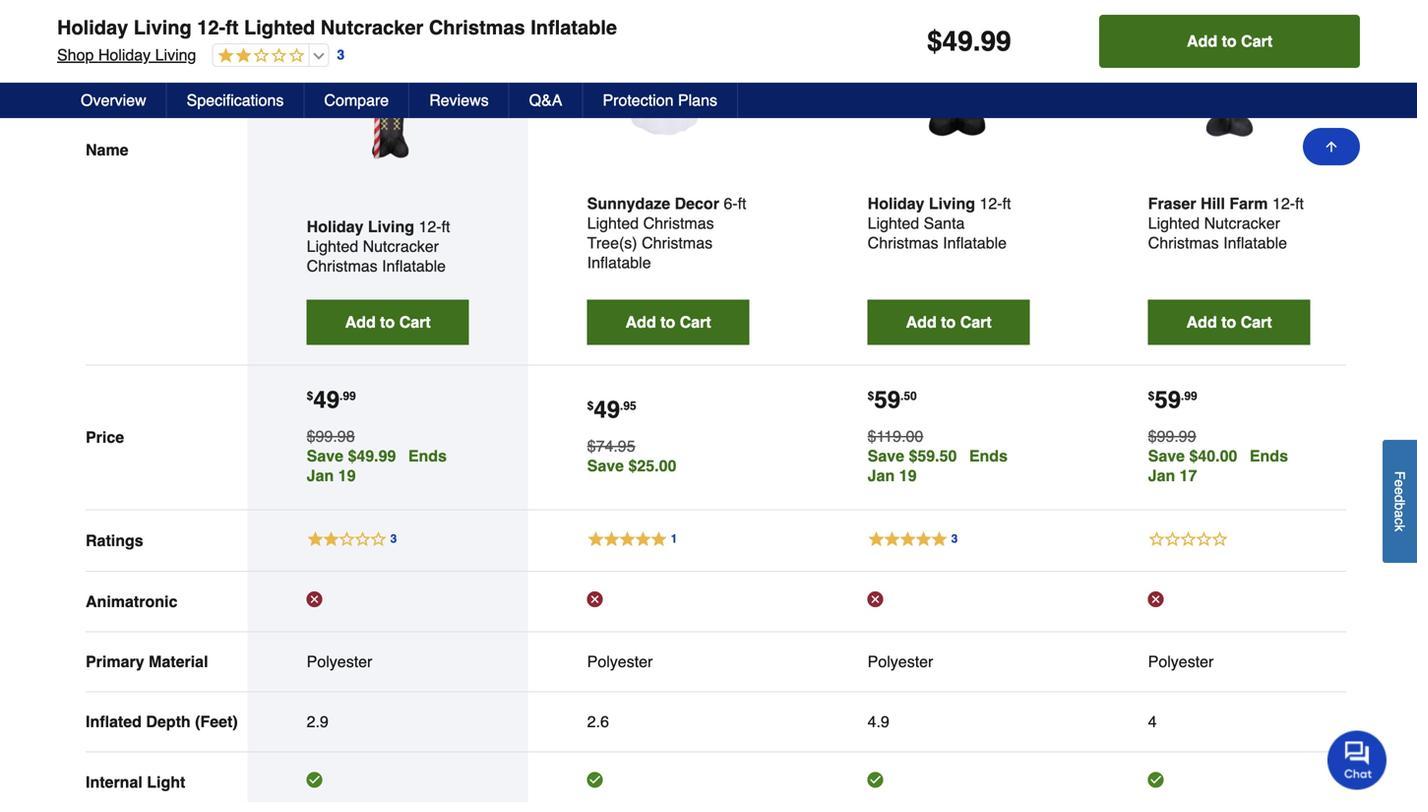 Task type: locate. For each thing, give the bounding box(es) containing it.
depth
[[146, 713, 191, 731]]

ends jan 19 down $99.98
[[307, 447, 447, 485]]

1 19 from the left
[[338, 467, 356, 485]]

lighted inside 12-ft lighted santa christmas inflatable
[[868, 214, 920, 232]]

2 horizontal spatial ends
[[1250, 447, 1289, 465]]

1 horizontal spatial 49
[[594, 396, 620, 423]]

$ 49 . 99
[[927, 26, 1012, 57], [307, 386, 356, 413]]

$ for save $49.99
[[307, 389, 313, 403]]

2 horizontal spatial 99
[[1185, 389, 1198, 403]]

1 ends from the left
[[408, 447, 447, 465]]

ft inside 12-ft lighted santa christmas inflatable
[[1003, 194, 1011, 213]]

. inside $ 49 . 95
[[620, 399, 623, 413]]

0 horizontal spatial holiday living
[[307, 218, 414, 236]]

99 inside $ 59 . 99
[[1185, 389, 1198, 403]]

0 horizontal spatial 59
[[874, 386, 901, 413]]

animatronic
[[86, 592, 178, 611]]

polyester cell
[[307, 652, 469, 672], [587, 652, 750, 672], [868, 652, 1030, 672], [1148, 652, 1311, 672]]

specifications button
[[167, 83, 305, 118]]

1 yes image from the left
[[307, 772, 323, 788]]

ends for save $59.50
[[969, 447, 1008, 465]]

primary material
[[86, 653, 208, 671]]

to
[[1222, 32, 1237, 50], [380, 313, 395, 331], [661, 313, 676, 331], [941, 313, 956, 331], [1222, 313, 1237, 331]]

ft
[[226, 16, 239, 39], [738, 194, 747, 213], [1003, 194, 1011, 213], [1295, 194, 1304, 213], [442, 218, 450, 236]]

light
[[147, 773, 185, 791]]

polyester cell up 4 cell
[[1148, 652, 1311, 672]]

2 ends from the left
[[969, 447, 1008, 465]]

19 for 49
[[338, 467, 356, 485]]

. for save $49.99
[[340, 389, 343, 403]]

polyester up '4'
[[1148, 653, 1214, 671]]

1 horizontal spatial 19
[[899, 467, 917, 485]]

price
[[86, 428, 124, 446]]

0 vertical spatial $ 49 . 99
[[927, 26, 1012, 57]]

decor
[[675, 194, 719, 213]]

1 ends jan 19 from the left
[[307, 447, 447, 485]]

lighted inside 6-ft lighted christmas tree(s) christmas inflatable
[[587, 214, 639, 232]]

primary
[[86, 653, 144, 671]]

lighted for holiday living 12-ft lighted nutcracker christmas inflatable image at the left of page
[[307, 237, 358, 255]]

nutcracker for fraser hill farm
[[1204, 214, 1281, 232]]

polyester cell up 2.6 cell at the bottom
[[587, 652, 750, 672]]

1 horizontal spatial yes image
[[587, 772, 603, 788]]

jan
[[307, 467, 334, 485], [868, 467, 895, 485], [1148, 467, 1176, 485]]

save down $74.95
[[587, 457, 624, 475]]

ends inside "ends jan 17"
[[1250, 447, 1289, 465]]

add to cart for 12-ft lighted santa christmas inflatable
[[906, 313, 992, 331]]

add to cart for 12-ft lighted nutcracker christmas inflatable
[[345, 313, 431, 331]]

99 for ends jan 19
[[343, 389, 356, 403]]

add
[[1187, 32, 1218, 50], [345, 313, 376, 331], [626, 313, 656, 331], [906, 313, 937, 331], [1187, 313, 1217, 331]]

fraser hill farm
[[1148, 194, 1268, 213]]

jan left 17
[[1148, 467, 1176, 485]]

e
[[1392, 479, 1408, 487], [1392, 487, 1408, 495]]

59 up $99.99
[[1155, 386, 1181, 413]]

$ inside $ 49 . 99
[[307, 389, 313, 403]]

ratings
[[86, 531, 143, 550]]

yes image
[[307, 772, 323, 788], [587, 772, 603, 788], [1148, 772, 1164, 788]]

jan for save $59.50
[[868, 467, 895, 485]]

2 ends jan 19 from the left
[[868, 447, 1008, 485]]

add to cart
[[1187, 32, 1273, 50], [345, 313, 431, 331], [626, 313, 711, 331], [906, 313, 992, 331], [1187, 313, 1273, 331]]

plans
[[678, 91, 718, 109]]

save for save $49.99
[[307, 447, 344, 465]]

2 polyester cell from the left
[[587, 652, 750, 672]]

2 horizontal spatial no image
[[1148, 592, 1164, 607]]

save
[[307, 447, 344, 465], [868, 447, 905, 465], [1148, 447, 1185, 465], [587, 457, 624, 475]]

49 for $25.00
[[594, 396, 620, 423]]

cart for 12-ft lighted santa christmas inflatable
[[960, 313, 992, 331]]

holiday
[[57, 16, 128, 39], [98, 46, 151, 64], [868, 194, 925, 213], [307, 218, 364, 236]]

arrow up image
[[1324, 139, 1340, 155]]

0 horizontal spatial 99
[[343, 389, 356, 403]]

cart for 6-ft lighted christmas tree(s) christmas inflatable
[[680, 313, 711, 331]]

0 vertical spatial holiday living
[[868, 194, 976, 213]]

12-
[[197, 16, 226, 39], [980, 194, 1003, 213], [1273, 194, 1295, 213], [419, 218, 442, 236]]

q&a
[[529, 91, 563, 109]]

3 jan from the left
[[1148, 467, 1176, 485]]

jan inside "ends jan 17"
[[1148, 467, 1176, 485]]

$
[[927, 26, 943, 57], [307, 389, 313, 403], [868, 389, 874, 403], [1148, 389, 1155, 403], [587, 399, 594, 413]]

a
[[1392, 510, 1408, 518]]

christmas
[[429, 16, 525, 39], [643, 214, 714, 232], [642, 234, 713, 252], [868, 234, 939, 252], [1148, 234, 1219, 252], [307, 257, 378, 275]]

1 horizontal spatial ends
[[969, 447, 1008, 465]]

polyester up 2.9
[[307, 653, 372, 671]]

2 jan from the left
[[868, 467, 895, 485]]

1 horizontal spatial holiday living
[[868, 194, 976, 213]]

$74.95 save $25.00
[[587, 437, 677, 475]]

overview
[[81, 91, 146, 109]]

$99.99
[[1148, 427, 1197, 445]]

cell
[[307, 592, 469, 612], [587, 592, 750, 612], [868, 592, 1030, 612], [1148, 592, 1311, 612], [307, 772, 469, 792], [587, 772, 750, 792], [868, 772, 1030, 792], [1148, 772, 1311, 792]]

0 horizontal spatial ends jan 19
[[307, 447, 447, 485]]

e up b
[[1392, 487, 1408, 495]]

ends jan 19 for 49
[[307, 447, 447, 485]]

1 horizontal spatial $ 49 . 99
[[927, 26, 1012, 57]]

0 horizontal spatial jan
[[307, 467, 334, 485]]

no image
[[587, 592, 603, 607]]

4.9 cell
[[868, 712, 1030, 732]]

$ for save $59.50
[[868, 389, 874, 403]]

3
[[337, 47, 345, 63]]

hill
[[1201, 194, 1225, 213]]

yes image
[[868, 772, 884, 788]]

99
[[981, 26, 1012, 57], [343, 389, 356, 403], [1185, 389, 1198, 403]]

1 horizontal spatial 59
[[1155, 386, 1181, 413]]

save down $99.99
[[1148, 447, 1185, 465]]

save for save $40.00
[[1148, 447, 1185, 465]]

e up d
[[1392, 479, 1408, 487]]

0 horizontal spatial $ 49 . 99
[[307, 386, 356, 413]]

living
[[134, 16, 192, 39], [155, 46, 196, 64], [929, 194, 976, 213], [368, 218, 414, 236]]

holiday living
[[868, 194, 976, 213], [307, 218, 414, 236]]

compare button
[[305, 83, 410, 118]]

add for 12-ft lighted santa christmas inflatable
[[906, 313, 937, 331]]

polyester up 4.9
[[868, 653, 934, 671]]

nutcracker for holiday living
[[363, 237, 439, 255]]

6-
[[724, 194, 738, 213]]

save for save $59.50
[[868, 447, 905, 465]]

ft for holiday living 12-ft lighted nutcracker christmas inflatable image at the left of page
[[442, 218, 450, 236]]

ft inside 6-ft lighted christmas tree(s) christmas inflatable
[[738, 194, 747, 213]]

1 e from the top
[[1392, 479, 1408, 487]]

. inside $ 59 . 50
[[901, 389, 904, 403]]

reviews button
[[410, 83, 510, 118]]

3 polyester from the left
[[868, 653, 934, 671]]

yes image down 2.6
[[587, 772, 603, 788]]

ends right $59.50
[[969, 447, 1008, 465]]

ends jan 19 down $119.00
[[868, 447, 1008, 485]]

ends right $49.99
[[408, 447, 447, 465]]

2 horizontal spatial yes image
[[1148, 772, 1164, 788]]

yes image down 2.9
[[307, 772, 323, 788]]

1 horizontal spatial 12-ft lighted nutcracker christmas inflatable
[[1148, 194, 1304, 252]]

. inside $ 59 . 99
[[1181, 389, 1185, 403]]

1 vertical spatial holiday living
[[307, 218, 414, 236]]

protection
[[603, 91, 674, 109]]

0 horizontal spatial ends
[[408, 447, 447, 465]]

polyester cell up 4.9 cell
[[868, 652, 1030, 672]]

0 horizontal spatial 12-ft lighted nutcracker christmas inflatable
[[307, 218, 450, 275]]

.
[[973, 26, 981, 57], [340, 389, 343, 403], [901, 389, 904, 403], [1181, 389, 1185, 403], [620, 399, 623, 413]]

95
[[623, 399, 637, 413]]

99 inside $ 49 . 99
[[343, 389, 356, 403]]

shop holiday living
[[57, 46, 196, 64]]

holiday living 12-ft lighted santa christmas inflatable image
[[868, 0, 1030, 137]]

sunnydaze decor
[[587, 194, 719, 213]]

add to cart button for 12-ft lighted nutcracker christmas inflatable
[[307, 300, 469, 345]]

2 59 from the left
[[1155, 386, 1181, 413]]

4
[[1148, 713, 1157, 731]]

jan down save $59.50
[[868, 467, 895, 485]]

fraser
[[1148, 194, 1197, 213]]

$ inside $ 59 . 99
[[1148, 389, 1155, 403]]

inflatable
[[531, 16, 617, 39], [943, 234, 1007, 252], [1224, 234, 1288, 252], [587, 254, 651, 272], [382, 257, 446, 275]]

no image
[[307, 592, 323, 607], [868, 592, 884, 607], [1148, 592, 1164, 607]]

inflatable inside 12-ft lighted santa christmas inflatable
[[943, 234, 1007, 252]]

$ for save $40.00
[[1148, 389, 1155, 403]]

polyester up 2.6
[[587, 653, 653, 671]]

1 horizontal spatial 99
[[981, 26, 1012, 57]]

save down $119.00
[[868, 447, 905, 465]]

1 horizontal spatial no image
[[868, 592, 884, 607]]

add to cart button
[[1100, 15, 1360, 68], [307, 300, 469, 345], [587, 300, 750, 345], [868, 300, 1030, 345], [1148, 300, 1311, 345]]

$49.99
[[348, 447, 396, 465]]

jan for save $40.00
[[1148, 467, 1176, 485]]

2 horizontal spatial jan
[[1148, 467, 1176, 485]]

$25.00
[[628, 457, 677, 475]]

yes image down '4'
[[1148, 772, 1164, 788]]

cart
[[1241, 32, 1273, 50], [399, 313, 431, 331], [680, 313, 711, 331], [960, 313, 992, 331], [1241, 313, 1273, 331]]

lighted
[[244, 16, 315, 39], [587, 214, 639, 232], [868, 214, 920, 232], [1148, 214, 1200, 232], [307, 237, 358, 255]]

19
[[338, 467, 356, 485], [899, 467, 917, 485]]

ft for holiday living 12-ft lighted santa christmas inflatable image
[[1003, 194, 1011, 213]]

add to cart for 6-ft lighted christmas tree(s) christmas inflatable
[[626, 313, 711, 331]]

ends for save $49.99
[[408, 447, 447, 465]]

$ 59 . 99
[[1148, 386, 1198, 413]]

save $59.50
[[868, 447, 957, 465]]

save down $99.98
[[307, 447, 344, 465]]

add for 6-ft lighted christmas tree(s) christmas inflatable
[[626, 313, 656, 331]]

ends right $40.00
[[1250, 447, 1289, 465]]

holiday living 12-ft lighted nutcracker christmas inflatable image
[[307, 0, 469, 160]]

. inside $ 49 . 99
[[340, 389, 343, 403]]

2 19 from the left
[[899, 467, 917, 485]]

1 horizontal spatial ends jan 19
[[868, 447, 1008, 485]]

overview button
[[61, 83, 167, 118]]

ends jan 19
[[307, 447, 447, 485], [868, 447, 1008, 485]]

19 down save $59.50
[[899, 467, 917, 485]]

1 vertical spatial nutcracker
[[1204, 214, 1281, 232]]

59
[[874, 386, 901, 413], [1155, 386, 1181, 413]]

holiday living for nutcracker
[[307, 218, 414, 236]]

jan for save $49.99
[[307, 467, 334, 485]]

save $49.99
[[307, 447, 396, 465]]

$119.00
[[868, 427, 924, 445]]

add to cart button for 12-ft lighted santa christmas inflatable
[[868, 300, 1030, 345]]

3 ends from the left
[[1250, 447, 1289, 465]]

holiday living for santa
[[868, 194, 976, 213]]

polyester cell up 2.9 cell
[[307, 652, 469, 672]]

0 horizontal spatial 49
[[313, 386, 340, 413]]

save $40.00
[[1148, 447, 1238, 465]]

inflated
[[86, 713, 142, 731]]

2 vertical spatial nutcracker
[[363, 237, 439, 255]]

12-ft lighted nutcracker christmas inflatable
[[1148, 194, 1304, 252], [307, 218, 450, 275]]

ft for sunnydaze decor 6-ft lighted christmas tree(s) christmas inflatable image
[[738, 194, 747, 213]]

1 jan from the left
[[307, 467, 334, 485]]

jan down save $49.99
[[307, 467, 334, 485]]

0 horizontal spatial yes image
[[307, 772, 323, 788]]

0 horizontal spatial no image
[[307, 592, 323, 607]]

nutcracker
[[321, 16, 424, 39], [1204, 214, 1281, 232], [363, 237, 439, 255]]

q&a button
[[510, 83, 583, 118]]

$ inside $ 59 . 50
[[868, 389, 874, 403]]

19 down save $49.99
[[338, 467, 356, 485]]

0 horizontal spatial 19
[[338, 467, 356, 485]]

2.9
[[307, 713, 329, 731]]

1 59 from the left
[[874, 386, 901, 413]]

sunnydaze decor 6-ft lighted christmas tree(s) christmas inflatable image
[[587, 0, 750, 137]]

59 left 50
[[874, 386, 901, 413]]

ends
[[408, 447, 447, 465], [969, 447, 1008, 465], [1250, 447, 1289, 465]]

49
[[943, 26, 973, 57], [313, 386, 340, 413], [594, 396, 620, 423]]

1 horizontal spatial jan
[[868, 467, 895, 485]]

4.9
[[868, 713, 890, 731]]



Task type: vqa. For each thing, say whether or not it's contained in the screenshot.


Task type: describe. For each thing, give the bounding box(es) containing it.
4 polyester from the left
[[1148, 653, 1214, 671]]

specifications
[[187, 91, 284, 109]]

2 stars image
[[213, 47, 305, 65]]

sunnydaze
[[587, 194, 670, 213]]

3 yes image from the left
[[1148, 772, 1164, 788]]

$59.50
[[909, 447, 957, 465]]

inflated depth (feet)
[[86, 713, 238, 731]]

17
[[1180, 467, 1197, 485]]

ends jan 19 for 59
[[868, 447, 1008, 485]]

4 polyester cell from the left
[[1148, 652, 1311, 672]]

12-ft lighted nutcracker christmas inflatable for living
[[307, 218, 450, 275]]

6-ft lighted christmas tree(s) christmas inflatable
[[587, 194, 747, 272]]

1 polyester from the left
[[307, 653, 372, 671]]

d
[[1392, 495, 1408, 502]]

12-ft lighted santa christmas inflatable
[[868, 194, 1011, 252]]

protection plans button
[[583, 83, 738, 118]]

f
[[1392, 471, 1408, 479]]

0 vertical spatial nutcracker
[[321, 16, 424, 39]]

inflatable inside 6-ft lighted christmas tree(s) christmas inflatable
[[587, 254, 651, 272]]

protection plans
[[603, 91, 718, 109]]

2 horizontal spatial 49
[[943, 26, 973, 57]]

$74.95
[[587, 437, 636, 455]]

ends jan 17
[[1148, 447, 1289, 485]]

4 cell
[[1148, 712, 1311, 732]]

1 polyester cell from the left
[[307, 652, 469, 672]]

2.6
[[587, 713, 609, 731]]

lighted for holiday living 12-ft lighted santa christmas inflatable image
[[868, 214, 920, 232]]

3 polyester cell from the left
[[868, 652, 1030, 672]]

b
[[1392, 502, 1408, 510]]

internal
[[86, 773, 143, 791]]

farm
[[1230, 194, 1268, 213]]

$40.00
[[1190, 447, 1238, 465]]

$99.98
[[307, 427, 355, 445]]

reviews
[[429, 91, 489, 109]]

(feet)
[[195, 713, 238, 731]]

holiday living 12-ft lighted nutcracker christmas inflatable
[[57, 16, 617, 39]]

. for save $59.50
[[901, 389, 904, 403]]

59 for $ 59 . 50
[[874, 386, 901, 413]]

cart for 12-ft lighted nutcracker christmas inflatable
[[399, 313, 431, 331]]

99 for ends jan 17
[[1185, 389, 1198, 403]]

. for save $40.00
[[1181, 389, 1185, 403]]

k
[[1392, 525, 1408, 532]]

internal light
[[86, 773, 185, 791]]

12-ft lighted nutcracker christmas inflatable for hill
[[1148, 194, 1304, 252]]

add to cart button for 6-ft lighted christmas tree(s) christmas inflatable
[[587, 300, 750, 345]]

to for 6-ft lighted christmas tree(s) christmas inflatable
[[661, 313, 676, 331]]

add for 12-ft lighted nutcracker christmas inflatable
[[345, 313, 376, 331]]

f e e d b a c k button
[[1383, 440, 1417, 563]]

49 for ends
[[313, 386, 340, 413]]

save inside $74.95 save $25.00
[[587, 457, 624, 475]]

1 no image from the left
[[307, 592, 323, 607]]

fraser hill farm 12-ft lighted nutcracker christmas inflatable image
[[1148, 0, 1311, 137]]

material
[[149, 653, 208, 671]]

chat invite button image
[[1328, 730, 1388, 790]]

tree(s)
[[587, 234, 638, 252]]

to for 12-ft lighted santa christmas inflatable
[[941, 313, 956, 331]]

shop
[[57, 46, 94, 64]]

christmas inside 12-ft lighted santa christmas inflatable
[[868, 234, 939, 252]]

name
[[86, 141, 129, 159]]

2 polyester from the left
[[587, 653, 653, 671]]

lighted for sunnydaze decor 6-ft lighted christmas tree(s) christmas inflatable image
[[587, 214, 639, 232]]

59 for $ 59 . 99
[[1155, 386, 1181, 413]]

$ 49 . 95
[[587, 396, 637, 423]]

2 e from the top
[[1392, 487, 1408, 495]]

$ 59 . 50
[[868, 386, 917, 413]]

f e e d b a c k
[[1392, 471, 1408, 532]]

ends for save $40.00
[[1250, 447, 1289, 465]]

c
[[1392, 518, 1408, 525]]

12- inside 12-ft lighted santa christmas inflatable
[[980, 194, 1003, 213]]

19 for 59
[[899, 467, 917, 485]]

2 no image from the left
[[868, 592, 884, 607]]

1 vertical spatial $ 49 . 99
[[307, 386, 356, 413]]

50
[[904, 389, 917, 403]]

3 no image from the left
[[1148, 592, 1164, 607]]

$ inside $ 49 . 95
[[587, 399, 594, 413]]

2 yes image from the left
[[587, 772, 603, 788]]

santa
[[924, 214, 965, 232]]

compare
[[324, 91, 389, 109]]

2.9 cell
[[307, 712, 469, 732]]

2.6 cell
[[587, 712, 750, 732]]

to for 12-ft lighted nutcracker christmas inflatable
[[380, 313, 395, 331]]



